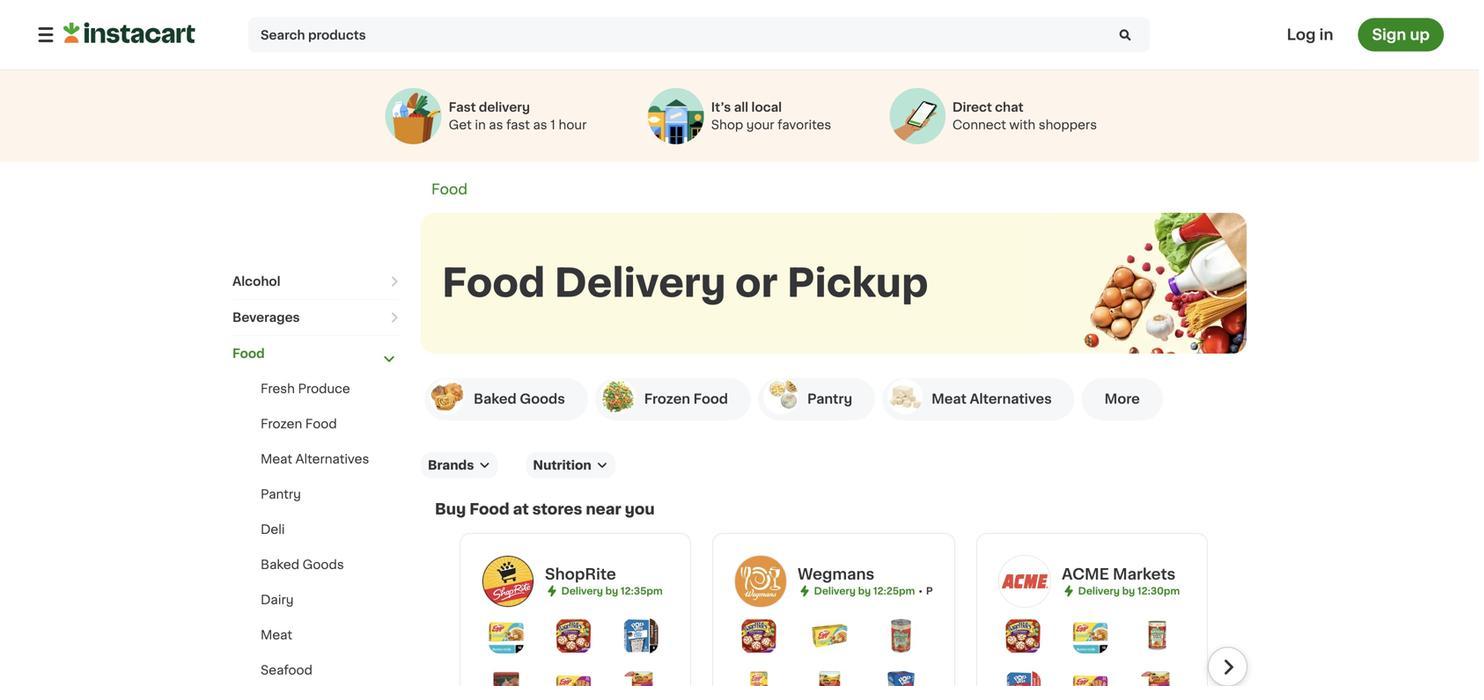Task type: locate. For each thing, give the bounding box(es) containing it.
chat
[[995, 101, 1024, 114]]

it's all local
[[711, 101, 782, 114]]

0 horizontal spatial kellogg's eggo frozen waffles, frozen breakfast, breakfast food, buttermilk image
[[489, 619, 524, 654]]

2 kellogg's eggo frozen waffles, frozen breakfast, breakfast food, buttermilk image from the left
[[1073, 619, 1108, 654]]

1 by from the left
[[605, 587, 618, 597]]

you
[[625, 502, 655, 517]]

delivery by 12:30pm
[[1078, 587, 1180, 597]]

goods
[[520, 393, 565, 406], [303, 559, 344, 571]]

0 vertical spatial pantry
[[807, 393, 852, 406]]

frozen down fresh
[[261, 418, 302, 431]]

baked up dairy link
[[261, 559, 299, 571]]

0 vertical spatial food link
[[431, 183, 468, 197]]

by for shoprite
[[605, 587, 618, 597]]

pantry link
[[758, 379, 875, 421], [261, 489, 301, 501]]

0 horizontal spatial baked
[[261, 559, 299, 571]]

1 horizontal spatial frozen food
[[644, 393, 728, 406]]

shoprite
[[545, 567, 616, 582]]

0 vertical spatial baked goods link
[[424, 379, 588, 421]]

delivery
[[554, 265, 726, 302], [561, 587, 603, 597], [814, 587, 856, 597], [1078, 587, 1120, 597]]

3 by from the left
[[1122, 587, 1135, 597]]

meat right meat alternatives image
[[932, 393, 967, 406]]

12:35pm
[[621, 587, 663, 597]]

1 vertical spatial frozen food
[[261, 418, 337, 431]]

baked right "baked goods" 'icon'
[[474, 393, 517, 406]]

0 vertical spatial meat alternatives link
[[882, 379, 1075, 421]]

1 horizontal spatial pantry
[[807, 393, 852, 406]]

0 vertical spatial alternatives
[[970, 393, 1052, 406]]

0 horizontal spatial pantry
[[261, 489, 301, 501]]

frozen food right frozen food image at left bottom
[[644, 393, 728, 406]]

baked inside baked goods link
[[474, 393, 517, 406]]

0 horizontal spatial bagel bites cheese & pepperoni mini pizza bagel frozen food snacks image
[[556, 619, 591, 654]]

acme markets
[[1062, 567, 1176, 582]]

baked goods
[[474, 393, 565, 406], [261, 559, 344, 571]]

1 vertical spatial meat alternatives link
[[261, 453, 369, 466]]

bagel bites cheese & pepperoni pizza snacks image
[[741, 619, 777, 654]]

• pickup 7.0mi
[[919, 587, 989, 597]]

1 horizontal spatial food link
[[431, 183, 468, 197]]

1 vertical spatial baked goods
[[261, 559, 344, 571]]

bagel bites cheese & pepperoni mini pizza bagel frozen food snacks image down acme markets image
[[1006, 619, 1041, 654]]

1 horizontal spatial baked
[[474, 393, 517, 406]]

baked goods link
[[424, 379, 588, 421], [261, 559, 344, 571]]

1 vertical spatial meat alternatives
[[261, 453, 369, 466]]

brands
[[428, 460, 474, 472]]

direct
[[953, 101, 992, 114]]

pickup
[[787, 265, 929, 302], [926, 587, 960, 597]]

food link down fast
[[431, 183, 468, 197]]

nutrition button
[[526, 453, 615, 479]]

sign
[[1372, 27, 1406, 42]]

search icon image
[[1117, 27, 1133, 43]]

kellogg's eggo frozen waffles, frozen breakfast, breakfast food, buttermilk image
[[489, 619, 524, 654], [1073, 619, 1108, 654]]

0 vertical spatial pantry link
[[758, 379, 875, 421]]

1 kellogg's eggo frozen waffles, frozen breakfast, breakfast food, buttermilk image from the left
[[489, 619, 524, 654]]

0 vertical spatial goods
[[520, 393, 565, 406]]

meat alternatives link
[[882, 379, 1075, 421], [261, 453, 369, 466]]

deli link
[[261, 524, 285, 536]]

meat down fresh
[[261, 453, 292, 466]]

dairy
[[261, 594, 294, 607]]

1 horizontal spatial meat alternatives link
[[882, 379, 1075, 421]]

food link down beverages link
[[232, 336, 400, 372]]

food
[[431, 183, 468, 197], [442, 265, 545, 302], [232, 348, 265, 360], [694, 393, 728, 406], [305, 418, 337, 431], [470, 502, 509, 517]]

or
[[735, 265, 778, 302]]

1 vertical spatial pantry
[[261, 489, 301, 501]]

0 horizontal spatial frozen
[[261, 418, 302, 431]]

1 horizontal spatial bagel bites cheese & pepperoni mini pizza bagel frozen food snacks image
[[1006, 619, 1041, 654]]

by for acme markets
[[1122, 587, 1135, 597]]

1 horizontal spatial alternatives
[[970, 393, 1052, 406]]

direct chat
[[953, 101, 1024, 114]]

baked goods link up brands popup button
[[424, 379, 588, 421]]

baked goods right "baked goods" 'icon'
[[474, 393, 565, 406]]

1 horizontal spatial kellogg's eggo frozen waffles, frozen breakfast, breakfast food, buttermilk image
[[1073, 619, 1108, 654]]

alcohol
[[232, 276, 281, 288]]

all
[[734, 101, 749, 114]]

it's
[[711, 101, 731, 114]]

0 horizontal spatial baked goods link
[[261, 559, 344, 571]]

stores
[[532, 502, 582, 517]]

0 vertical spatial baked
[[474, 393, 517, 406]]

bagel bites cheese & pepperoni mini pizza bagel frozen food snacks image
[[556, 619, 591, 654], [1006, 619, 1041, 654]]

by left the 12:35pm
[[605, 587, 618, 597]]

1 vertical spatial goods
[[303, 559, 344, 571]]

0 vertical spatial meat alternatives
[[932, 393, 1052, 406]]

baked
[[474, 393, 517, 406], [261, 559, 299, 571]]

1 horizontal spatial baked goods
[[474, 393, 565, 406]]

meat alternatives down produce
[[261, 453, 369, 466]]

0 horizontal spatial alternatives
[[295, 453, 369, 466]]

Search products search field
[[248, 17, 1150, 52]]

•
[[919, 587, 923, 597]]

None search field
[[248, 17, 1150, 52]]

frozen food down fresh produce link
[[261, 418, 337, 431]]

baked goods up dairy link
[[261, 559, 344, 571]]

0 vertical spatial frozen
[[644, 393, 690, 406]]

frozen food image
[[600, 379, 636, 415]]

frozen
[[644, 393, 690, 406], [261, 418, 302, 431]]

1 horizontal spatial frozen
[[644, 393, 690, 406]]

food link
[[431, 183, 468, 197], [232, 336, 400, 372]]

pantry
[[807, 393, 852, 406], [261, 489, 301, 501]]

2 horizontal spatial by
[[1122, 587, 1135, 597]]

beverages
[[232, 312, 300, 324]]

1 horizontal spatial by
[[858, 587, 871, 597]]

kellogg's eggo frozen breakfast eggo frozen waffles, buttermilk, easy breakfast, 10ct 12.3oz image
[[812, 619, 848, 654]]

produce
[[298, 383, 350, 395]]

chef boyardee spaghetti and meatballs canned food image
[[1140, 619, 1175, 654]]

fresh produce link
[[261, 383, 350, 395]]

meat down dairy
[[261, 630, 292, 642]]

alternatives
[[970, 393, 1052, 406], [295, 453, 369, 466]]

1 vertical spatial food link
[[232, 336, 400, 372]]

0 horizontal spatial baked goods
[[261, 559, 344, 571]]

by
[[605, 587, 618, 597], [858, 587, 871, 597], [1122, 587, 1135, 597]]

meat alternatives right meat alternatives image
[[932, 393, 1052, 406]]

frozen food link
[[595, 379, 751, 421], [261, 418, 337, 431]]

0 vertical spatial baked goods
[[474, 393, 565, 406]]

baked goods link up dairy link
[[261, 559, 344, 571]]

delivery by 12:25pm
[[814, 587, 915, 597]]

1 vertical spatial pantry link
[[261, 489, 301, 501]]

dairy link
[[261, 594, 294, 607]]

1 vertical spatial baked
[[261, 559, 299, 571]]

kellogg's eggo frozen waffles, frozen breakfast, breakfast food, buttermilk image down delivery by 12:30pm
[[1073, 619, 1108, 654]]

by down the acme markets
[[1122, 587, 1135, 597]]

1 vertical spatial alternatives
[[295, 453, 369, 466]]

1 horizontal spatial frozen food link
[[595, 379, 751, 421]]

1 vertical spatial meat
[[261, 453, 292, 466]]

pantry up deli link
[[261, 489, 301, 501]]

frozen right frozen food image at left bottom
[[644, 393, 690, 406]]

meat alternatives
[[932, 393, 1052, 406], [261, 453, 369, 466]]

bagel bites cheese & pepperoni mini pizza bagel frozen food snacks image down delivery by 12:35pm
[[556, 619, 591, 654]]

pantry right pantry image
[[807, 393, 852, 406]]

delivery
[[479, 101, 530, 114]]

in
[[1320, 27, 1334, 42]]

kellogg's eggo frozen waffles, frozen breakfast, breakfast food, buttermilk image down shoprite image
[[489, 619, 524, 654]]

log in button
[[1282, 18, 1339, 52]]

meat
[[932, 393, 967, 406], [261, 453, 292, 466], [261, 630, 292, 642]]

0 horizontal spatial by
[[605, 587, 618, 597]]

12:25pm
[[873, 587, 915, 597]]

acme markets image
[[998, 556, 1051, 608]]

sign up button
[[1358, 18, 1444, 52]]

by left 12:25pm at the right bottom of the page
[[858, 587, 871, 597]]

frozen food
[[644, 393, 728, 406], [261, 418, 337, 431]]

delivery for delivery by 12:30pm
[[1078, 587, 1120, 597]]

2 bagel bites cheese & pepperoni mini pizza bagel frozen food snacks image from the left
[[1006, 619, 1041, 654]]



Task type: describe. For each thing, give the bounding box(es) containing it.
baked goods image
[[430, 379, 465, 415]]

more
[[1105, 393, 1140, 406]]

0 horizontal spatial goods
[[303, 559, 344, 571]]

1 vertical spatial frozen
[[261, 418, 302, 431]]

2 vertical spatial meat
[[261, 630, 292, 642]]

1 bagel bites cheese & pepperoni mini pizza bagel frozen food snacks image from the left
[[556, 619, 591, 654]]

near
[[586, 502, 621, 517]]

1 horizontal spatial goods
[[520, 393, 565, 406]]

0 horizontal spatial meat alternatives
[[261, 453, 369, 466]]

local
[[752, 101, 782, 114]]

deli
[[261, 524, 285, 536]]

0 vertical spatial pickup
[[787, 265, 929, 302]]

1 horizontal spatial baked goods link
[[424, 379, 588, 421]]

1 horizontal spatial pantry link
[[758, 379, 875, 421]]

at
[[513, 502, 529, 517]]

seafood link
[[261, 665, 313, 677]]

0 vertical spatial meat
[[932, 393, 967, 406]]

alcohol link
[[232, 264, 400, 299]]

log
[[1287, 27, 1316, 42]]

buy food at stores near you
[[435, 502, 655, 517]]

buy
[[435, 502, 466, 517]]

instacart home image
[[63, 22, 195, 44]]

0 horizontal spatial frozen food
[[261, 418, 337, 431]]

beverages link
[[232, 300, 400, 335]]

0 horizontal spatial pantry link
[[261, 489, 301, 501]]

delivery for delivery by 12:25pm
[[814, 587, 856, 597]]

up
[[1410, 27, 1430, 42]]

fresh produce
[[261, 383, 350, 395]]

pop-tarts toaster pastries, breakfast foods, kids snacks, frosted cookies and creme image
[[623, 619, 658, 654]]

food delivery or pickup image
[[1040, 213, 1304, 477]]

fast
[[449, 101, 476, 114]]

markets
[[1113, 567, 1176, 582]]

0 horizontal spatial meat alternatives link
[[261, 453, 369, 466]]

meat alternatives image
[[888, 379, 923, 415]]

brands button
[[421, 453, 498, 479]]

pantry image
[[763, 379, 799, 415]]

0 vertical spatial frozen food
[[644, 393, 728, 406]]

more button
[[1082, 379, 1163, 421]]

seafood
[[261, 665, 313, 677]]

2 by from the left
[[858, 587, 871, 597]]

delivery for delivery by 12:35pm
[[561, 587, 603, 597]]

1 vertical spatial pickup
[[926, 587, 960, 597]]

meat link
[[261, 630, 292, 642]]

0 horizontal spatial frozen food link
[[261, 418, 337, 431]]

sign up
[[1372, 27, 1430, 42]]

1 horizontal spatial meat alternatives
[[932, 393, 1052, 406]]

nutrition
[[533, 460, 592, 472]]

wegmans
[[798, 567, 875, 582]]

delivery by 12:35pm
[[561, 587, 663, 597]]

fresh
[[261, 383, 295, 395]]

0 horizontal spatial food link
[[232, 336, 400, 372]]

open main menu image
[[35, 24, 56, 45]]

7.0mi
[[963, 587, 989, 597]]

chef boyardee spaghetti and meatballs image
[[883, 619, 919, 654]]

shoprite image
[[482, 556, 534, 608]]

acme
[[1062, 567, 1109, 582]]

12:30pm
[[1137, 587, 1180, 597]]

1 vertical spatial baked goods link
[[261, 559, 344, 571]]

food delivery or pickup
[[442, 265, 929, 302]]

wegmans image
[[734, 556, 787, 608]]

log in
[[1287, 27, 1334, 42]]

fast delivery
[[449, 101, 530, 114]]



Task type: vqa. For each thing, say whether or not it's contained in the screenshot.
the leftmost 91
no



